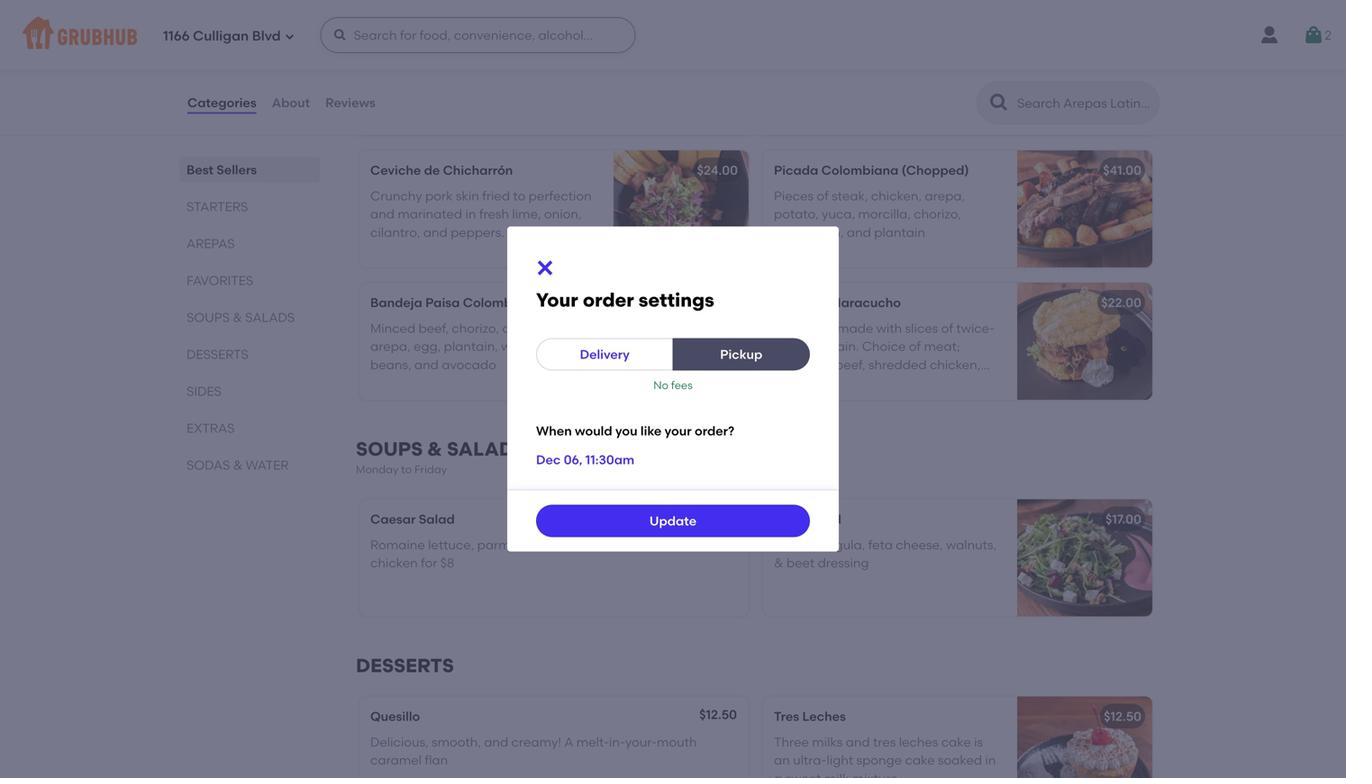 Task type: locate. For each thing, give the bounding box(es) containing it.
categories button
[[187, 70, 257, 135]]

patacón
[[774, 295, 827, 311]]

chicken,
[[846, 59, 897, 75], [871, 188, 922, 204]]

ceviche de chicharrón
[[370, 163, 513, 178]]

0 vertical spatial chorizo,
[[914, 207, 962, 222]]

0 vertical spatial to
[[513, 188, 526, 204]]

salads inside soups & salads monday to friday
[[447, 438, 526, 461]]

1 cheese, from the left
[[543, 537, 590, 553]]

arepa, down (chopped)
[[925, 188, 965, 204]]

skin
[[456, 188, 479, 204]]

sellers
[[217, 162, 257, 178]]

bandeja paisa colombian dish image
[[614, 283, 749, 400]]

& inside beets, arugula, feta cheese,  walnuts, & beet dressing
[[774, 556, 784, 571]]

1 vertical spatial fried
[[459, 243, 486, 259]]

soups inside tab
[[187, 310, 230, 325]]

arepa, inside 'pieces of steak, chicken, arepa, potato, yuca, morcilla, chorizo, chicharron, and plantain'
[[925, 188, 965, 204]]

light
[[827, 753, 854, 768]]

0 horizontal spatial rice,
[[538, 339, 564, 354]]

arroz de la casa image
[[1018, 18, 1153, 135]]

to
[[513, 188, 526, 204], [401, 463, 412, 476]]

rice, inside "salted rice, chicken, beef, shrimp and green onion. served with french fries"
[[817, 59, 843, 75]]

pickup
[[720, 347, 763, 362]]

0 vertical spatial cake
[[942, 735, 971, 750]]

1 horizontal spatial chorizo,
[[914, 207, 962, 222]]

morcilla,
[[858, 207, 911, 222]]

in right the soaked
[[986, 753, 996, 768]]

0 vertical spatial green
[[802, 78, 837, 93]]

your order settings
[[536, 289, 715, 312]]

green down salted in the right top of the page
[[802, 78, 837, 93]]

rice, left red
[[538, 339, 564, 354]]

& left beet on the bottom right of the page
[[774, 556, 784, 571]]

0 vertical spatial fried
[[482, 188, 510, 204]]

crunchy pork skin fried to perfection and marinated in fresh lime, onion, cilantro, and peppers. served with avocado, and fried green plantains
[[370, 188, 592, 259]]

update
[[650, 514, 697, 529]]

0 horizontal spatial svg image
[[333, 28, 348, 42]]

potato,
[[774, 207, 819, 222]]

beef, inside "salted rice, chicken, beef, shrimp and green onion. served with french fries"
[[900, 59, 930, 75]]

cheese, right feta
[[896, 537, 943, 553]]

beef, left shrimp
[[900, 59, 930, 75]]

fried
[[482, 188, 510, 204], [459, 243, 486, 259]]

0 vertical spatial chicken,
[[846, 59, 897, 75]]

chorizo, up plantain,
[[452, 321, 499, 336]]

2 button
[[1304, 19, 1332, 51]]

svg image
[[1304, 24, 1325, 46], [333, 28, 348, 42], [535, 257, 556, 279]]

arepas tab
[[187, 234, 313, 253]]

desserts
[[187, 347, 249, 362], [356, 655, 454, 678]]

with left the croutons.
[[593, 537, 619, 553]]

and inside "salted rice, chicken, beef, shrimp and green onion. served with french fries"
[[774, 78, 799, 93]]

1 horizontal spatial chicharron,
[[774, 225, 844, 240]]

with down round
[[469, 74, 495, 89]]

beef, inside marinated eye-round beef, cooked with raw brown sugar, and wine sauce with mashed potatoes
[[503, 56, 533, 71]]

bandeja
[[370, 295, 423, 311]]

chorizo, inside minced beef, chorizo, chicharron, arepa, egg, plantain, white rice, red beans, and avocado
[[452, 321, 499, 336]]

1 vertical spatial served
[[508, 225, 550, 240]]

sodas & water
[[187, 458, 289, 473]]

0 vertical spatial in
[[466, 207, 476, 222]]

tres leches image
[[1018, 697, 1153, 779]]

rice, inside minced beef, chorizo, chicharron, arepa, egg, plantain, white rice, red beans, and avocado
[[538, 339, 564, 354]]

1 horizontal spatial soups
[[356, 438, 423, 461]]

chicken
[[370, 556, 418, 571]]

1 horizontal spatial in
[[986, 753, 996, 768]]

beets, arugula, feta cheese,  walnuts, & beet dressing
[[774, 537, 997, 571]]

(chopped)
[[902, 163, 970, 178]]

fried up fresh
[[482, 188, 510, 204]]

svg image
[[284, 31, 295, 42]]

soups for soups & salads
[[187, 310, 230, 325]]

2 cheese, from the left
[[896, 537, 943, 553]]

cheese, right parmesan
[[543, 537, 590, 553]]

0 horizontal spatial salads
[[245, 310, 295, 325]]

round
[[464, 56, 500, 71]]

caramel
[[370, 753, 422, 768]]

0 horizontal spatial in
[[466, 207, 476, 222]]

06,
[[564, 452, 583, 468]]

chicharron, inside 'pieces of steak, chicken, arepa, potato, yuca, morcilla, chorizo, chicharron, and plantain'
[[774, 225, 844, 240]]

with inside romaine lettuce, parmesan cheese, with croutons. add chicken for $8
[[593, 537, 619, 553]]

chicken, inside "salted rice, chicken, beef, shrimp and green onion. served with french fries"
[[846, 59, 897, 75]]

culligan
[[193, 28, 249, 44]]

$15.00 +
[[694, 510, 740, 526]]

minced
[[370, 321, 416, 336]]

salad up arugula,
[[806, 512, 842, 527]]

beans,
[[370, 357, 412, 373]]

sodas & water tab
[[187, 456, 313, 475]]

pork
[[425, 188, 453, 204]]

rice,
[[817, 59, 843, 75], [538, 339, 564, 354]]

& inside soups & salads monday to friday
[[428, 438, 442, 461]]

0 horizontal spatial cake
[[905, 753, 935, 768]]

served inside "salted rice, chicken, beef, shrimp and green onion. served with french fries"
[[881, 78, 923, 93]]

and up light
[[846, 735, 870, 750]]

and up the cilantro,
[[370, 207, 395, 222]]

green
[[802, 78, 837, 93], [489, 243, 525, 259]]

colombian
[[463, 295, 532, 311]]

0 horizontal spatial salad
[[419, 512, 455, 527]]

&
[[233, 310, 242, 325], [428, 438, 442, 461], [233, 458, 243, 473], [774, 556, 784, 571]]

1 vertical spatial in
[[986, 753, 996, 768]]

salads for soups & salads
[[245, 310, 295, 325]]

1 salad from the left
[[419, 512, 455, 527]]

& left water
[[233, 458, 243, 473]]

cake up the soaked
[[942, 735, 971, 750]]

cheese, inside romaine lettuce, parmesan cheese, with croutons. add chicken for $8
[[543, 537, 590, 553]]

steak,
[[832, 188, 868, 204]]

1 vertical spatial cake
[[905, 753, 935, 768]]

& up the friday
[[428, 438, 442, 461]]

salad for beet salad
[[806, 512, 842, 527]]

chicken, inside 'pieces of steak, chicken, arepa, potato, yuca, morcilla, chorizo, chicharron, and plantain'
[[871, 188, 922, 204]]

0 horizontal spatial beef,
[[419, 321, 449, 336]]

and inside 'three milks and tres leches cake is an ultra-light sponge cake soaked in a sweet milk mixture'
[[846, 735, 870, 750]]

$22.00
[[1102, 295, 1142, 311]]

walnuts,
[[946, 537, 997, 553]]

ultra-
[[793, 753, 827, 768]]

1 horizontal spatial salad
[[806, 512, 842, 527]]

chicharron, down potato,
[[774, 225, 844, 240]]

with inside 'crunchy pork skin fried to perfection and marinated in fresh lime, onion, cilantro, and peppers. served with avocado, and fried green plantains'
[[553, 225, 578, 240]]

sides
[[187, 384, 222, 399]]

2 horizontal spatial beef,
[[900, 59, 930, 75]]

white
[[501, 339, 535, 354]]

0 horizontal spatial green
[[489, 243, 525, 259]]

arepa, for pieces of steak, chicken, arepa, potato, yuca, morcilla, chorizo, chicharron, and plantain
[[925, 188, 965, 204]]

2
[[1325, 27, 1332, 43]]

chicken, up onion.
[[846, 59, 897, 75]]

1166 culligan blvd
[[163, 28, 281, 44]]

0 horizontal spatial chicharron,
[[502, 321, 572, 336]]

0 vertical spatial served
[[881, 78, 923, 93]]

to left the friday
[[401, 463, 412, 476]]

1 horizontal spatial green
[[802, 78, 837, 93]]

update button
[[536, 505, 810, 538]]

onion,
[[544, 207, 582, 222]]

avocado
[[442, 357, 496, 373]]

1 vertical spatial rice,
[[538, 339, 564, 354]]

dec 06, 11:30am
[[536, 452, 635, 468]]

1 vertical spatial arepa,
[[370, 339, 411, 354]]

0 horizontal spatial served
[[508, 225, 550, 240]]

paisa
[[426, 295, 460, 311]]

salted rice, chicken, beef, shrimp and green onion. served with french fries button
[[763, 18, 1153, 135]]

served
[[881, 78, 923, 93], [508, 225, 550, 240]]

and right smooth,
[[484, 735, 509, 750]]

and down marinated
[[370, 74, 395, 89]]

and down egg,
[[415, 357, 439, 373]]

beef, up mashed at the left top
[[503, 56, 533, 71]]

1 horizontal spatial served
[[881, 78, 923, 93]]

1 horizontal spatial salads
[[447, 438, 526, 461]]

desserts up quesillo
[[356, 655, 454, 678]]

about
[[272, 95, 310, 110]]

1 vertical spatial salads
[[447, 438, 526, 461]]

arepa, up beans,
[[370, 339, 411, 354]]

and down 'yuca,'
[[847, 225, 871, 240]]

salads inside tab
[[245, 310, 295, 325]]

1 vertical spatial soups
[[356, 438, 423, 461]]

1 horizontal spatial to
[[513, 188, 526, 204]]

cheese, inside beets, arugula, feta cheese,  walnuts, & beet dressing
[[896, 537, 943, 553]]

green inside "salted rice, chicken, beef, shrimp and green onion. served with french fries"
[[802, 78, 837, 93]]

to inside soups & salads monday to friday
[[401, 463, 412, 476]]

favorites
[[187, 273, 253, 288]]

1 vertical spatial chicken,
[[871, 188, 922, 204]]

smooth,
[[432, 735, 481, 750]]

0 vertical spatial arepa,
[[925, 188, 965, 204]]

negro
[[414, 30, 452, 46]]

0 vertical spatial soups
[[187, 310, 230, 325]]

0 vertical spatial desserts
[[187, 347, 249, 362]]

1 horizontal spatial arepa,
[[925, 188, 965, 204]]

arepa, inside minced beef, chorizo, chicharron, arepa, egg, plantain, white rice, red beans, and avocado
[[370, 339, 411, 354]]

1 horizontal spatial cheese,
[[896, 537, 943, 553]]

& down favorites tab on the left top
[[233, 310, 242, 325]]

to for skin
[[513, 188, 526, 204]]

no
[[654, 379, 669, 392]]

0 vertical spatial rice,
[[817, 59, 843, 75]]

cake down leches
[[905, 753, 935, 768]]

0 horizontal spatial desserts
[[187, 347, 249, 362]]

1 vertical spatial chicharron,
[[502, 321, 572, 336]]

$15.00
[[694, 510, 733, 526]]

& for sodas & water
[[233, 458, 243, 473]]

in down skin
[[466, 207, 476, 222]]

0 vertical spatial salads
[[245, 310, 295, 325]]

soups down favorites
[[187, 310, 230, 325]]

colombiana
[[822, 163, 899, 178]]

fresh
[[479, 207, 509, 222]]

soups up the monday
[[356, 438, 423, 461]]

extras tab
[[187, 419, 313, 438]]

eye-
[[437, 56, 464, 71]]

minced beef, chorizo, chicharron, arepa, egg, plantain, white rice, red beans, and avocado
[[370, 321, 587, 373]]

with inside "salted rice, chicken, beef, shrimp and green onion. served with french fries"
[[926, 78, 951, 93]]

chorizo, up plantain
[[914, 207, 962, 222]]

salad up lettuce, at bottom
[[419, 512, 455, 527]]

and inside marinated eye-round beef, cooked with raw brown sugar, and wine sauce with mashed potatoes
[[370, 74, 395, 89]]

romaine lettuce, parmesan cheese, with croutons. add chicken for $8
[[370, 537, 708, 571]]

0 horizontal spatial to
[[401, 463, 412, 476]]

1 horizontal spatial desserts
[[356, 655, 454, 678]]

1 horizontal spatial svg image
[[535, 257, 556, 279]]

1 vertical spatial to
[[401, 463, 412, 476]]

green down peppers.
[[489, 243, 525, 259]]

fried down peppers.
[[459, 243, 486, 259]]

wine
[[398, 74, 426, 89]]

avocado,
[[370, 243, 428, 259]]

in
[[466, 207, 476, 222], [986, 753, 996, 768]]

1 vertical spatial chorizo,
[[452, 321, 499, 336]]

rice, up onion.
[[817, 59, 843, 75]]

served right onion.
[[881, 78, 923, 93]]

caesar
[[370, 512, 416, 527]]

and inside minced beef, chorizo, chicharron, arepa, egg, plantain, white rice, red beans, and avocado
[[415, 357, 439, 373]]

1 horizontal spatial $12.50
[[1104, 709, 1142, 725]]

desserts up sides
[[187, 347, 249, 362]]

to up lime,
[[513, 188, 526, 204]]

beef, up egg,
[[419, 321, 449, 336]]

0 horizontal spatial $12.50
[[700, 708, 737, 723]]

with down shrimp
[[926, 78, 951, 93]]

starters tab
[[187, 197, 313, 216]]

soups inside soups & salads monday to friday
[[356, 438, 423, 461]]

chicken, up morcilla,
[[871, 188, 922, 204]]

sauce
[[429, 74, 466, 89]]

1 horizontal spatial cake
[[942, 735, 971, 750]]

1 horizontal spatial beef,
[[503, 56, 533, 71]]

patacón maracucho
[[774, 295, 901, 311]]

chicharrón
[[443, 163, 513, 178]]

Search Arepas Latin Cuisine search field
[[1016, 95, 1154, 112]]

and up fries
[[774, 78, 799, 93]]

to inside 'crunchy pork skin fried to perfection and marinated in fresh lime, onion, cilantro, and peppers. served with avocado, and fried green plantains'
[[513, 188, 526, 204]]

0 horizontal spatial soups
[[187, 310, 230, 325]]

when
[[536, 424, 572, 439]]

2 salad from the left
[[806, 512, 842, 527]]

1 horizontal spatial rice,
[[817, 59, 843, 75]]

dec 06, 11:30am button
[[536, 444, 635, 476]]

marinated
[[370, 56, 434, 71]]

chicharron, up the white
[[502, 321, 572, 336]]

to for salads
[[401, 463, 412, 476]]

about button
[[271, 70, 311, 135]]

soups & salads tab
[[187, 308, 313, 327]]

delivery
[[580, 347, 630, 362]]

$12.50
[[700, 708, 737, 723], [1104, 709, 1142, 725]]

salads down favorites tab on the left top
[[245, 310, 295, 325]]

2 horizontal spatial svg image
[[1304, 24, 1325, 46]]

with down onion,
[[553, 225, 578, 240]]

chicharron,
[[774, 225, 844, 240], [502, 321, 572, 336]]

0 horizontal spatial cheese,
[[543, 537, 590, 553]]

1 vertical spatial green
[[489, 243, 525, 259]]

reviews button
[[325, 70, 377, 135]]

delicious, smooth, and creamy! a melt-in-your-mouth caramel flan
[[370, 735, 697, 768]]

tres
[[774, 709, 800, 725]]

salads up the friday
[[447, 438, 526, 461]]

0 horizontal spatial chorizo,
[[452, 321, 499, 336]]

0 vertical spatial chicharron,
[[774, 225, 844, 240]]

served down lime,
[[508, 225, 550, 240]]

0 horizontal spatial arepa,
[[370, 339, 411, 354]]



Task type: describe. For each thing, give the bounding box(es) containing it.
sponge
[[857, 753, 902, 768]]

served inside 'crunchy pork skin fried to perfection and marinated in fresh lime, onion, cilantro, and peppers. served with avocado, and fried green plantains'
[[508, 225, 550, 240]]

search icon image
[[989, 92, 1010, 114]]

marinated eye-round beef, cooked with raw brown sugar, and wine sauce with mashed potatoes
[[370, 56, 718, 89]]

milks
[[812, 735, 843, 750]]

in-
[[609, 735, 625, 750]]

friday
[[415, 463, 447, 476]]

with up potatoes
[[585, 56, 611, 71]]

$27.00
[[700, 295, 738, 311]]

brown
[[640, 56, 678, 71]]

salad for caesar salad
[[419, 512, 455, 527]]

beets,
[[774, 537, 811, 553]]

plantain
[[874, 225, 926, 240]]

1 vertical spatial desserts
[[356, 655, 454, 678]]

beet
[[774, 512, 803, 527]]

bandeja paisa colombian dish
[[370, 295, 562, 311]]

when would you like your order?
[[536, 424, 735, 439]]

best sellers tab
[[187, 160, 313, 179]]

+
[[733, 510, 740, 526]]

$8
[[441, 556, 455, 571]]

a
[[565, 735, 574, 750]]

in inside 'crunchy pork skin fried to perfection and marinated in fresh lime, onion, cilantro, and peppers. served with avocado, and fried green plantains'
[[466, 207, 476, 222]]

$24.00
[[697, 163, 738, 178]]

dec
[[536, 452, 561, 468]]

your
[[536, 289, 578, 312]]

melt-
[[577, 735, 609, 750]]

best sellers
[[187, 162, 257, 178]]

caesar salad
[[370, 512, 455, 527]]

beef, inside minced beef, chorizo, chicharron, arepa, egg, plantain, white rice, red beans, and avocado
[[419, 321, 449, 336]]

extras
[[187, 421, 235, 436]]

soups & salads
[[187, 310, 295, 325]]

tres leches
[[774, 709, 846, 725]]

sodas
[[187, 458, 230, 473]]

french
[[954, 78, 994, 93]]

romaine
[[370, 537, 425, 553]]

picada colombiana (chopped) image
[[1018, 151, 1153, 268]]

a
[[774, 771, 783, 779]]

and inside 'pieces of steak, chicken, arepa, potato, yuca, morcilla, chorizo, chicharron, and plantain'
[[847, 225, 871, 240]]

pickup button
[[673, 338, 810, 371]]

flan
[[425, 753, 448, 768]]

dish
[[535, 295, 562, 311]]

water
[[246, 458, 289, 473]]

and inside the 'delicious, smooth, and creamy! a melt-in-your-mouth caramel flan'
[[484, 735, 509, 750]]

an
[[774, 753, 790, 768]]

order?
[[695, 424, 735, 439]]

arepa, for minced beef, chorizo, chicharron, arepa, egg, plantain, white rice, red beans, and avocado
[[370, 339, 411, 354]]

for
[[421, 556, 438, 571]]

beef, for round
[[503, 56, 533, 71]]

& for soups & salads
[[233, 310, 242, 325]]

like
[[641, 424, 662, 439]]

arugula,
[[815, 537, 866, 553]]

of
[[817, 188, 829, 204]]

soups for soups & salads monday to friday
[[356, 438, 423, 461]]

cilantro,
[[370, 225, 420, 240]]

cheese, for walnuts,
[[896, 537, 943, 553]]

mashed
[[498, 74, 548, 89]]

desserts inside tab
[[187, 347, 249, 362]]

salads for soups & salads monday to friday
[[447, 438, 526, 461]]

dressing
[[818, 556, 869, 571]]

you
[[616, 424, 638, 439]]

salted
[[774, 59, 814, 75]]

blvd
[[252, 28, 281, 44]]

would
[[575, 424, 613, 439]]

plantains
[[528, 243, 585, 259]]

onion.
[[840, 78, 878, 93]]

chicharron, inside minced beef, chorizo, chicharron, arepa, egg, plantain, white rice, red beans, and avocado
[[502, 321, 572, 336]]

patacón maracucho image
[[1018, 283, 1153, 400]]

1166
[[163, 28, 190, 44]]

main navigation navigation
[[0, 0, 1347, 70]]

picada
[[774, 163, 819, 178]]

mouth
[[657, 735, 697, 750]]

delicious,
[[370, 735, 429, 750]]

beet salad image
[[1018, 500, 1153, 617]]

favorites tab
[[187, 271, 313, 290]]

settings
[[639, 289, 715, 312]]

cooked
[[536, 56, 582, 71]]

$17.00
[[1106, 512, 1142, 527]]

fees
[[671, 379, 693, 392]]

$41.00
[[1103, 163, 1142, 178]]

& for soups & salads monday to friday
[[428, 438, 442, 461]]

feta
[[869, 537, 893, 553]]

maracucho
[[830, 295, 901, 311]]

your
[[665, 424, 692, 439]]

svg image inside '2' button
[[1304, 24, 1325, 46]]

chorizo, inside 'pieces of steak, chicken, arepa, potato, yuca, morcilla, chorizo, chicharron, and plantain'
[[914, 207, 962, 222]]

and down the marinated on the left
[[423, 225, 448, 240]]

crunchy
[[370, 188, 422, 204]]

parmesan
[[477, 537, 540, 553]]

ceviche de chicharrón image
[[614, 151, 749, 268]]

in inside 'three milks and tres leches cake is an ultra-light sponge cake soaked in a sweet milk mixture'
[[986, 753, 996, 768]]

add
[[682, 537, 708, 553]]

delivery button
[[536, 338, 674, 371]]

your-
[[625, 735, 657, 750]]

asado
[[370, 30, 411, 46]]

green inside 'crunchy pork skin fried to perfection and marinated in fresh lime, onion, cilantro, and peppers. served with avocado, and fried green plantains'
[[489, 243, 525, 259]]

desserts tab
[[187, 345, 313, 364]]

sweet
[[786, 771, 821, 779]]

is
[[974, 735, 983, 750]]

sides tab
[[187, 382, 313, 401]]

11:30am
[[586, 452, 635, 468]]

and down peppers.
[[431, 243, 456, 259]]

cheese, for with
[[543, 537, 590, 553]]

leches
[[899, 735, 939, 750]]

beef, for chicken,
[[900, 59, 930, 75]]

tres
[[873, 735, 896, 750]]

beet salad
[[774, 512, 842, 527]]

pieces
[[774, 188, 814, 204]]

beet
[[787, 556, 815, 571]]

reviews
[[325, 95, 376, 110]]



Task type: vqa. For each thing, say whether or not it's contained in the screenshot.
Romaine lettuce, parmesan cheese, with croutons. Add chicken for $8
yes



